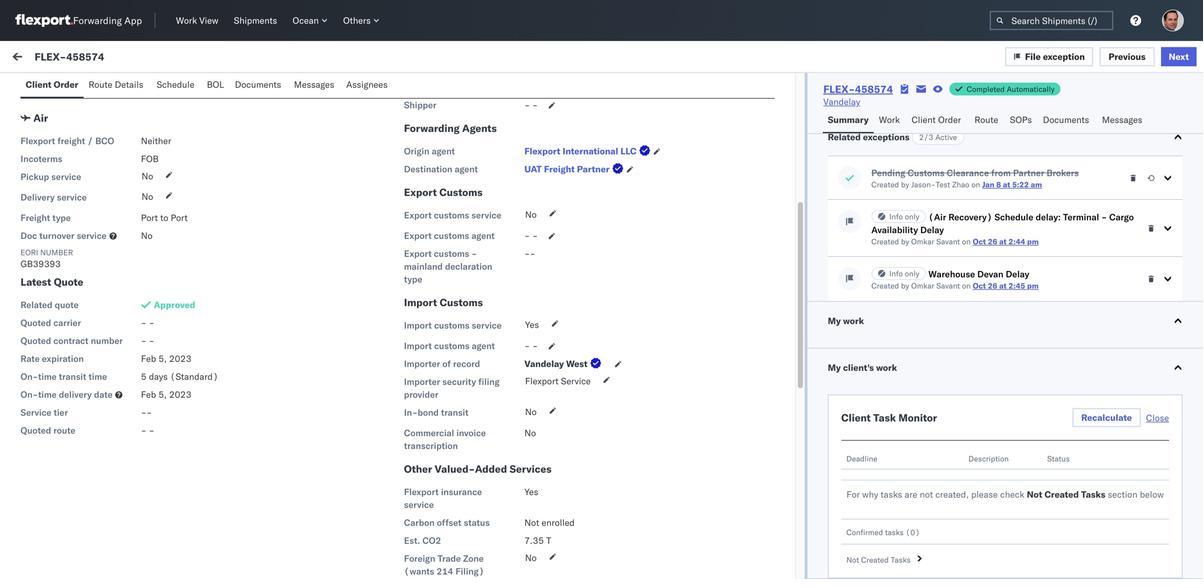 Task type: describe. For each thing, give the bounding box(es) containing it.
monitor
[[899, 411, 937, 424]]

check
[[1000, 489, 1025, 500]]

deadline
[[846, 454, 877, 464]]

status
[[1047, 454, 1070, 464]]

import for import work
[[95, 53, 122, 64]]

terminal
[[1063, 211, 1099, 223]]

importer for importer of record
[[404, 358, 440, 369]]

1 horizontal spatial work
[[843, 315, 864, 326]]

work for the work button at right top
[[879, 114, 900, 125]]

next button
[[1161, 47, 1197, 66]]

resolving test
[[104, 161, 159, 172]]

mainland
[[404, 261, 443, 272]]

others button
[[338, 12, 385, 29]]

by for warehouse
[[901, 281, 909, 291]]

description
[[969, 454, 1009, 464]]

1 horizontal spatial documents button
[[1038, 108, 1097, 133]]

client's
[[843, 362, 874, 373]]

type inside export customs - mainland declaration type
[[404, 274, 422, 285]]

my work inside button
[[828, 315, 864, 326]]

latest
[[21, 275, 51, 288]]

delivery service
[[21, 192, 87, 203]]

recalculate
[[1081, 412, 1132, 423]]

0 vertical spatial flex-458574
[[35, 50, 104, 63]]

carbon
[[404, 517, 435, 528]]

status
[[464, 517, 490, 528]]

file exception
[[1025, 51, 1085, 62]]

time for delivery
[[38, 389, 57, 400]]

not for not enrolled
[[524, 517, 539, 528]]

transit for customs
[[441, 407, 468, 418]]

agent up declaration
[[472, 230, 495, 241]]

my for my work button
[[828, 315, 841, 326]]

2 5, from the top
[[158, 389, 167, 400]]

of
[[442, 358, 451, 369]]

jie xiong for feature
[[128, 196, 164, 208]]

1 feb from the top
[[141, 353, 156, 364]]

0 horizontal spatial client order
[[26, 79, 78, 90]]

vandelay up flexport service
[[524, 358, 564, 369]]

others
[[343, 15, 371, 26]]

2 horizontal spatial work
[[876, 362, 897, 373]]

- inside export customs - mainland declaration type
[[472, 248, 477, 259]]

26 for recovery)
[[988, 237, 997, 246]]

export for export customs - mainland declaration type
[[404, 248, 432, 259]]

service down "pickup service"
[[57, 192, 87, 203]]

0 vertical spatial my
[[13, 49, 33, 67]]

related quote
[[21, 299, 79, 310]]

on-time delivery date
[[21, 389, 113, 400]]

service for doc turnover service
[[77, 230, 107, 241]]

summary
[[828, 114, 869, 125]]

0
[[910, 528, 915, 537]]

created by omkar savant on oct 26 at 2:45 pm
[[871, 281, 1039, 291]]

time up date
[[89, 371, 107, 382]]

not created tasks
[[846, 555, 911, 565]]

2 feb from the top
[[141, 389, 156, 400]]

work button
[[874, 108, 906, 133]]

created inside 'button'
[[861, 555, 889, 565]]

flexport. image
[[15, 14, 73, 27]]

0 horizontal spatial flex-
[[35, 50, 66, 63]]

related exceptions
[[828, 131, 910, 143]]

flexport right neither
[[171, 140, 200, 149]]

info for warehouse devan delay
[[889, 269, 903, 278]]

jie for test
[[128, 139, 139, 150]]

1 horizontal spatial 458574
[[656, 149, 690, 160]]

work for work view
[[176, 15, 197, 26]]

security
[[442, 376, 476, 387]]

7.35 t
[[524, 535, 551, 546]]

test
[[936, 180, 950, 189]]

not for not created tasks
[[846, 555, 859, 565]]

bco
[[95, 135, 114, 146]]

1 5, from the top
[[158, 353, 167, 364]]

offset
[[437, 517, 462, 528]]

0 vertical spatial documents button
[[230, 73, 289, 98]]

not
[[920, 489, 933, 500]]

2 resize handle column header from the left
[[608, 107, 624, 242]]

0 vertical spatial service
[[561, 375, 591, 387]]

customs for export customs agent
[[434, 230, 469, 241]]

delivery
[[21, 192, 55, 203]]

2 2023 from the top
[[169, 389, 191, 400]]

only for warehouse
[[905, 269, 920, 278]]

customs for export customs service
[[434, 210, 469, 221]]

1 vertical spatial messages button
[[1097, 108, 1149, 133]]

record
[[453, 358, 480, 369]]

previous
[[1109, 51, 1146, 62]]

quoted for quoted route
[[21, 425, 51, 436]]

service up delivery service
[[51, 171, 81, 182]]

t
[[546, 535, 551, 546]]

quote
[[54, 275, 83, 288]]

customs for export
[[439, 186, 483, 199]]

savant for warehouse
[[936, 281, 960, 291]]

trade
[[438, 553, 461, 564]]

list
[[187, 81, 202, 93]]

export for export customs agent
[[404, 230, 432, 241]]

0 horizontal spatial 458574
[[66, 50, 104, 63]]

0 horizontal spatial order
[[54, 79, 78, 90]]

omkar for warehouse
[[911, 281, 934, 291]]

port to port
[[141, 212, 188, 223]]

delay:
[[1036, 211, 1061, 223]]

(0) for external (0)
[[59, 81, 76, 93]]

agent up "export customs"
[[455, 163, 478, 175]]

agents
[[462, 122, 497, 135]]

provider
[[404, 389, 438, 400]]

carbon offset status
[[404, 517, 490, 528]]

m
[[1074, 207, 1081, 217]]

from inside 'originates from smb app'
[[66, 75, 85, 86]]

1 horizontal spatial client order
[[912, 114, 961, 125]]

- inside (air recovery) schedule delay: terminal - cargo availability delay
[[1101, 211, 1107, 223]]

resolving for resolving feature test
[[104, 218, 141, 230]]

1 feb 5, 2023 from the top
[[141, 353, 191, 364]]

service tier
[[21, 407, 68, 418]]

1 vertical spatial freight
[[21, 212, 50, 223]]

flexport up port to port
[[171, 197, 200, 207]]

oct for recovery)
[[973, 237, 986, 246]]

1 horizontal spatial flex-
[[629, 149, 656, 160]]

valued-
[[435, 463, 475, 475]]

file
[[1025, 51, 1041, 62]]

flexport for flexport insurance service
[[404, 486, 439, 497]]

vandelay down the 'related exceptions'
[[849, 149, 886, 160]]

latest quote
[[21, 275, 83, 288]]

availability
[[871, 224, 918, 235]]

customs for export customs - mainland declaration type
[[434, 248, 469, 259]]

assignees button
[[341, 73, 395, 98]]

1 vertical spatial yes
[[524, 486, 538, 497]]

my client's work
[[828, 362, 897, 373]]

foreign trade zone (wants 214 filing)
[[404, 553, 484, 577]]

my for my client's work button
[[828, 362, 841, 373]]

export customs
[[404, 186, 483, 199]]

gb39393
[[21, 258, 61, 269]]

at inside pending customs clearance from partner brokers created by jason-test zhao on jan 8 at 5:22 am
[[1003, 180, 1010, 189]]

other
[[404, 463, 432, 475]]

pm for delay
[[1027, 281, 1039, 291]]

import work button
[[95, 53, 145, 64]]

active
[[935, 132, 957, 142]]

1 2023 from the top
[[169, 353, 191, 364]]

0 horizontal spatial test
[[143, 161, 159, 172]]

route details
[[89, 79, 143, 90]]

route for route
[[975, 114, 998, 125]]

on- for on-time delivery date
[[21, 389, 38, 400]]

by for (air
[[901, 237, 909, 246]]

vandelay up the summary
[[823, 96, 860, 107]]

bol button
[[202, 73, 230, 98]]

est.
[[404, 535, 420, 546]]

vandelay up availability
[[849, 207, 886, 218]]

agent up destination agent
[[432, 145, 455, 157]]

fob
[[141, 153, 159, 164]]

1 horizontal spatial test
[[175, 218, 190, 230]]

forwarding app link
[[15, 14, 142, 27]]

info for (air recovery) schedule delay: terminal - cargo availability delay
[[889, 212, 903, 221]]

1 vertical spatial 458574
[[855, 83, 893, 95]]

import customs
[[404, 296, 483, 309]]

message list button
[[144, 76, 210, 101]]

pm for schedule
[[1027, 237, 1039, 246]]

route
[[53, 425, 75, 436]]

expiration
[[42, 353, 84, 364]]

0 horizontal spatial service
[[21, 407, 51, 418]]

foreign
[[404, 553, 435, 564]]

0 vertical spatial tasks
[[881, 489, 902, 500]]

enrolled
[[542, 517, 575, 528]]

0 horizontal spatial work
[[37, 49, 70, 67]]

oct for devan
[[973, 281, 986, 291]]

customs for pending
[[908, 167, 945, 178]]

import for import customs
[[404, 296, 437, 309]]

related for related exceptions
[[828, 131, 861, 143]]

rate
[[21, 353, 40, 364]]

1 horizontal spatial tasks
[[1081, 489, 1106, 500]]

1 horizontal spatial freight
[[544, 163, 575, 175]]

jason-
[[911, 180, 936, 189]]

flexport service
[[525, 375, 591, 387]]

0 vertical spatial yes
[[525, 319, 539, 330]]

internal
[[86, 81, 117, 93]]

to
[[160, 212, 168, 223]]

8
[[996, 180, 1001, 189]]

1 vertical spatial client order button
[[906, 108, 969, 133]]

(air recovery) schedule delay: terminal - cargo availability delay
[[871, 211, 1134, 235]]

actions
[[1070, 111, 1096, 121]]

feature
[[143, 218, 172, 230]]

on- for on-time transit time
[[21, 371, 38, 382]]

for why tasks are not created, please check not created tasks section below
[[847, 489, 1164, 500]]

assignees
[[346, 79, 388, 90]]

freight type
[[21, 212, 71, 223]]

freight
[[57, 135, 85, 146]]



Task type: vqa. For each thing, say whether or not it's contained in the screenshot.
EORI on the top left of page
yes



Task type: locate. For each thing, give the bounding box(es) containing it.
214
[[437, 566, 453, 577]]

service up import customs agent
[[472, 320, 502, 331]]

my work button
[[807, 302, 1203, 340]]

omkar down warehouse
[[911, 281, 934, 291]]

partner inside uat freight partner link
[[577, 163, 610, 175]]

days
[[149, 371, 168, 382]]

section
[[1108, 489, 1138, 500]]

1 vertical spatial schedule
[[995, 211, 1033, 223]]

delay down (air
[[920, 224, 944, 235]]

0 horizontal spatial my work
[[13, 49, 70, 67]]

time for transit
[[38, 371, 57, 382]]

port right to
[[171, 212, 188, 223]]

feb 5, 2023 up days
[[141, 353, 191, 364]]

1 vertical spatial feb 5, 2023
[[141, 389, 191, 400]]

0 vertical spatial work
[[37, 49, 70, 67]]

work view
[[176, 15, 218, 26]]

only
[[905, 212, 920, 221], [905, 269, 920, 278]]

internal (0) button
[[81, 76, 144, 101]]

bol
[[207, 79, 224, 90]]

jan 8 at 5:22 am button
[[982, 180, 1042, 189]]

work
[[176, 15, 197, 26], [124, 53, 145, 64], [879, 114, 900, 125]]

3 export from the top
[[404, 230, 432, 241]]

messages button
[[289, 73, 341, 98], [1097, 108, 1149, 133]]

0 horizontal spatial schedule
[[157, 79, 195, 90]]

export for export customs service
[[404, 210, 432, 221]]

export customs agent
[[404, 230, 495, 241]]

0 vertical spatial by
[[901, 180, 909, 189]]

2 on- from the top
[[21, 389, 38, 400]]

at for delay
[[999, 281, 1007, 291]]

3 by from the top
[[901, 281, 909, 291]]

from
[[66, 75, 85, 86], [991, 167, 1011, 178]]

458574 up the work button at right top
[[855, 83, 893, 95]]

my left the client's
[[828, 362, 841, 373]]

3 resize handle column header from the left
[[828, 107, 844, 242]]

not up 7.35 at the bottom left
[[524, 517, 539, 528]]

1 vertical spatial quoted
[[21, 335, 51, 346]]

1 omkar from the top
[[911, 237, 934, 246]]

(0)
[[59, 81, 76, 93], [120, 81, 136, 93]]

customs inside pending customs clearance from partner brokers created by jason-test zhao on jan 8 at 5:22 am
[[908, 167, 945, 178]]

on down recovery)
[[962, 237, 971, 246]]

quoted
[[21, 317, 51, 328], [21, 335, 51, 346], [21, 425, 51, 436]]

quoted down related quote
[[21, 317, 51, 328]]

1 pm from the top
[[1027, 237, 1039, 246]]

1 horizontal spatial forwarding
[[404, 122, 460, 135]]

my up originates
[[13, 49, 33, 67]]

1 vertical spatial 26
[[988, 281, 997, 291]]

0 horizontal spatial type
[[52, 212, 71, 223]]

confirmed
[[846, 528, 883, 537]]

import work
[[95, 53, 145, 64]]

1 vertical spatial messages
[[1102, 114, 1142, 125]]

sops
[[1010, 114, 1032, 125]]

work left view
[[176, 15, 197, 26]]

1 only from the top
[[905, 212, 920, 221]]

customs up of
[[434, 340, 469, 351]]

2 vertical spatial not
[[846, 555, 859, 565]]

tasks down (
[[891, 555, 911, 565]]

only up availability
[[905, 212, 920, 221]]

0 horizontal spatial partner
[[577, 163, 610, 175]]

quoted for quoted carrier
[[21, 317, 51, 328]]

work inside button
[[879, 114, 900, 125]]

1 horizontal spatial delay
[[1006, 268, 1029, 280]]

route
[[89, 79, 112, 90], [975, 114, 998, 125]]

0 vertical spatial pm
[[1027, 237, 1039, 246]]

doc
[[21, 230, 37, 241]]

feb 5, 2023 down days
[[141, 389, 191, 400]]

1 vertical spatial on-
[[21, 389, 38, 400]]

freight up the doc
[[21, 212, 50, 223]]

resize handle column header
[[58, 107, 74, 242], [608, 107, 624, 242], [828, 107, 844, 242], [1048, 107, 1063, 242], [1180, 107, 1195, 242]]

service right "turnover"
[[77, 230, 107, 241]]

co2
[[422, 535, 441, 546]]

26 down devan
[[988, 281, 997, 291]]

flex-458574 up the summary
[[823, 83, 893, 95]]

26 for devan
[[988, 281, 997, 291]]

flexport
[[21, 135, 55, 146], [171, 140, 200, 149], [524, 145, 560, 157], [171, 197, 200, 207], [525, 375, 559, 387], [404, 486, 439, 497]]

bond
[[418, 407, 439, 418]]

at left "2:45"
[[999, 281, 1007, 291]]

partner up the am
[[1013, 167, 1044, 178]]

1 26 from the top
[[988, 237, 997, 246]]

0 vertical spatial type
[[52, 212, 71, 223]]

delay up "2:45"
[[1006, 268, 1029, 280]]

0 horizontal spatial forwarding
[[73, 14, 122, 27]]

1 vertical spatial on
[[962, 237, 971, 246]]

5 customs from the top
[[434, 340, 469, 351]]

1 vertical spatial delay
[[1006, 268, 1029, 280]]

1 resolving from the top
[[104, 161, 141, 172]]

0 horizontal spatial client order button
[[21, 73, 83, 98]]

route for route details
[[89, 79, 112, 90]]

1 on- from the top
[[21, 371, 38, 382]]

importer left of
[[404, 358, 440, 369]]

1 vertical spatial 2023
[[169, 389, 191, 400]]

forwarding agents
[[404, 122, 497, 135]]

flexport for flexport service
[[525, 375, 559, 387]]

external (0)
[[21, 81, 76, 93]]

flex- right international
[[629, 149, 656, 160]]

service for flexport insurance service
[[404, 499, 434, 510]]

0 vertical spatial at
[[1003, 180, 1010, 189]]

1 vertical spatial my work
[[828, 315, 864, 326]]

0 horizontal spatial work
[[124, 53, 145, 64]]

None checkbox
[[21, 110, 33, 122]]

1 vertical spatial savant
[[936, 281, 960, 291]]

warehouse
[[928, 268, 975, 280]]

1 oct from the top
[[973, 237, 986, 246]]

1 vertical spatial documents button
[[1038, 108, 1097, 133]]

1 horizontal spatial route
[[975, 114, 998, 125]]

flexport international llc
[[524, 145, 637, 157]]

1 importer from the top
[[404, 358, 440, 369]]

2023
[[169, 353, 191, 364], [169, 389, 191, 400]]

import down import customs
[[404, 320, 432, 331]]

turnover
[[39, 230, 74, 241]]

2 horizontal spatial not
[[1027, 489, 1042, 500]]

0 horizontal spatial not
[[524, 517, 539, 528]]

-- for service tier
[[141, 407, 152, 418]]

0 vertical spatial importer
[[404, 358, 440, 369]]

2 vertical spatial quoted
[[21, 425, 51, 436]]

2 savant from the top
[[936, 281, 960, 291]]

1 vertical spatial tasks
[[891, 555, 911, 565]]

related for related quote
[[21, 299, 52, 310]]

resolving for resolving test
[[104, 161, 141, 172]]

2 (0) from the left
[[120, 81, 136, 93]]

0 vertical spatial xiong
[[141, 139, 164, 150]]

recalculate button
[[1072, 408, 1141, 427]]

0 vertical spatial flex-
[[35, 50, 66, 63]]

(0) inside button
[[120, 81, 136, 93]]

uat
[[524, 163, 542, 175]]

messages right the actions on the right top of the page
[[1102, 114, 1142, 125]]

4 customs from the top
[[434, 320, 469, 331]]

my up my client's work
[[828, 315, 841, 326]]

on down warehouse devan delay
[[962, 281, 971, 291]]

documents right sops button
[[1043, 114, 1089, 125]]

2 jie from the top
[[128, 196, 139, 208]]

savant for (air
[[936, 237, 960, 246]]

1 port from the left
[[141, 212, 158, 223]]

quoted up rate
[[21, 335, 51, 346]]

xiong up to
[[141, 196, 164, 208]]

2:45
[[1009, 281, 1025, 291]]

transit down importer security filing provider
[[441, 407, 468, 418]]

customs up "jason-"
[[908, 167, 945, 178]]

flex-
[[35, 50, 66, 63], [823, 83, 855, 95], [629, 149, 656, 160]]

summary button
[[823, 108, 874, 133]]

import for import customs service
[[404, 320, 432, 331]]

flex- up the summary
[[823, 83, 855, 95]]

brokers
[[1047, 167, 1079, 178]]

info only for warehouse
[[889, 269, 920, 278]]

service inside 'flexport insurance service'
[[404, 499, 434, 510]]

customs for import customs service
[[434, 320, 469, 331]]

service up the export customs agent
[[472, 210, 501, 221]]

0 vertical spatial messages
[[294, 79, 334, 90]]

1 horizontal spatial messages
[[1102, 114, 1142, 125]]

2/3
[[919, 132, 933, 142]]

flexport freight / bco
[[21, 135, 114, 146]]

0 vertical spatial my work
[[13, 49, 70, 67]]

1 vertical spatial feb
[[141, 389, 156, 400]]

1 customs from the top
[[434, 210, 469, 221]]

on inside pending customs clearance from partner brokers created by jason-test zhao on jan 8 at 5:22 am
[[972, 180, 980, 189]]

messages button left the assignees
[[289, 73, 341, 98]]

0 horizontal spatial documents button
[[230, 73, 289, 98]]

forwarding for forwarding app
[[73, 14, 122, 27]]

0 vertical spatial documents
[[235, 79, 281, 90]]

port left to
[[141, 212, 158, 223]]

0 horizontal spatial messages
[[294, 79, 334, 90]]

-- for export customs - mainland declaration type
[[524, 248, 536, 259]]

originates from smb app
[[21, 75, 107, 99]]

export inside export customs - mainland declaration type
[[404, 248, 432, 259]]

vandelay
[[823, 96, 860, 107], [849, 149, 886, 160], [849, 207, 886, 218], [524, 358, 564, 369]]

partner inside pending customs clearance from partner brokers created by jason-test zhao on jan 8 at 5:22 am
[[1013, 167, 1044, 178]]

message list
[[149, 81, 202, 93]]

my work up originates
[[13, 49, 70, 67]]

resolving feature test
[[104, 218, 190, 230]]

2 omkar from the top
[[911, 281, 934, 291]]

flexport insurance service
[[404, 486, 482, 510]]

flex-458574 link
[[823, 83, 893, 95]]

0 vertical spatial only
[[905, 212, 920, 221]]

1 vertical spatial my
[[828, 315, 841, 326]]

ocean
[[293, 15, 319, 26]]

schedule inside (air recovery) schedule delay: terminal - cargo availability delay
[[995, 211, 1033, 223]]

import for import customs agent
[[404, 340, 432, 351]]

/
[[87, 135, 93, 146]]

1 horizontal spatial related
[[828, 131, 861, 143]]

zhao
[[952, 180, 970, 189]]

0 horizontal spatial transit
[[59, 371, 86, 382]]

insurance
[[441, 486, 482, 497]]

flexport for flexport freight / bco
[[21, 135, 55, 146]]

pending
[[871, 167, 905, 178]]

2 horizontal spatial work
[[879, 114, 900, 125]]

port
[[141, 212, 158, 223], [171, 212, 188, 223]]

completed
[[967, 84, 1005, 94]]

am
[[1031, 180, 1042, 189]]

pm right the 2:44
[[1027, 237, 1039, 246]]

5
[[141, 371, 147, 382]]

0 vertical spatial omkar
[[911, 237, 934, 246]]

customs down the export customs agent
[[434, 248, 469, 259]]

test right to
[[175, 218, 190, 230]]

customs up export customs service
[[439, 186, 483, 199]]

2 vertical spatial work
[[879, 114, 900, 125]]

commercial
[[404, 427, 454, 439]]

7.35
[[524, 535, 544, 546]]

2 customs from the top
[[434, 230, 469, 241]]

2 jie xiong from the top
[[128, 196, 164, 208]]

26 down (air recovery) schedule delay: terminal - cargo availability delay
[[988, 237, 997, 246]]

2 pm from the top
[[1027, 281, 1039, 291]]

1 vertical spatial flex-458574
[[823, 83, 893, 95]]

2 26 from the top
[[988, 281, 997, 291]]

created inside pending customs clearance from partner brokers created by jason-test zhao on jan 8 at 5:22 am
[[871, 180, 899, 189]]

at left the 2:44
[[999, 237, 1007, 246]]

import up smb
[[95, 53, 122, 64]]

1 vertical spatial tasks
[[885, 528, 904, 537]]

1 export from the top
[[404, 186, 437, 199]]

1 vertical spatial order
[[938, 114, 961, 125]]

delay inside (air recovery) schedule delay: terminal - cargo availability delay
[[920, 224, 944, 235]]

importer for importer security filing provider
[[404, 376, 440, 387]]

1 info from the top
[[889, 212, 903, 221]]

messages left the assignees
[[294, 79, 334, 90]]

time down rate expiration
[[38, 371, 57, 382]]

omkar down (air
[[911, 237, 934, 246]]

test down neither
[[143, 161, 159, 172]]

info down availability
[[889, 269, 903, 278]]

customs for import customs agent
[[434, 340, 469, 351]]

transit
[[59, 371, 86, 382], [441, 407, 468, 418]]

0 vertical spatial freight
[[544, 163, 575, 175]]

type down mainland
[[404, 274, 422, 285]]

1 vertical spatial test
[[175, 218, 190, 230]]

flexport down vandelay west
[[525, 375, 559, 387]]

customs
[[908, 167, 945, 178], [439, 186, 483, 199], [440, 296, 483, 309]]

2 importer from the top
[[404, 376, 440, 387]]

time up service tier
[[38, 389, 57, 400]]

external (0) button
[[15, 76, 81, 101]]

0 vertical spatial feb 5, 2023
[[141, 353, 191, 364]]

1 vertical spatial oct
[[973, 281, 986, 291]]

service for export customs service
[[472, 210, 501, 221]]

oct down warehouse devan delay
[[973, 281, 986, 291]]

flexport for flexport international llc
[[524, 145, 560, 157]]

2 oct from the top
[[973, 281, 986, 291]]

transit for quote
[[59, 371, 86, 382]]

0 vertical spatial --
[[524, 248, 536, 259]]

import down mainland
[[404, 296, 437, 309]]

schedule inside button
[[157, 79, 195, 90]]

documents button right sops
[[1038, 108, 1097, 133]]

1 resize handle column header from the left
[[58, 107, 74, 242]]

for
[[847, 489, 860, 500]]

2 info from the top
[[889, 269, 903, 278]]

1 horizontal spatial partner
[[1013, 167, 1044, 178]]

1 vertical spatial work
[[124, 53, 145, 64]]

at right 8
[[1003, 180, 1010, 189]]

4 resize handle column header from the left
[[1048, 107, 1063, 242]]

exceptions
[[863, 131, 910, 143]]

1 xiong from the top
[[141, 139, 164, 150]]

tasks left the section
[[1081, 489, 1106, 500]]

2 export from the top
[[404, 210, 432, 221]]

by inside pending customs clearance from partner brokers created by jason-test zhao on jan 8 at 5:22 am
[[901, 180, 909, 189]]

5, down days
[[158, 389, 167, 400]]

1 vertical spatial service
[[21, 407, 51, 418]]

0 vertical spatial feb
[[141, 353, 156, 364]]

type up "doc turnover service"
[[52, 212, 71, 223]]

0 vertical spatial not
[[1027, 489, 1042, 500]]

2 xiong from the top
[[141, 196, 164, 208]]

1 jie xiong from the top
[[128, 139, 164, 150]]

2 by from the top
[[901, 237, 909, 246]]

service up carbon
[[404, 499, 434, 510]]

3 quoted from the top
[[21, 425, 51, 436]]

exception
[[1043, 51, 1085, 62]]

my
[[13, 49, 33, 67], [828, 315, 841, 326], [828, 362, 841, 373]]

only for (air
[[905, 212, 920, 221]]

tasks inside not created tasks 'button'
[[891, 555, 911, 565]]

quoted for quoted contract number
[[21, 335, 51, 346]]

customs for import
[[440, 296, 483, 309]]

2 port from the left
[[171, 212, 188, 223]]

message
[[149, 81, 185, 93]]

0 horizontal spatial messages button
[[289, 73, 341, 98]]

customs up the export customs agent
[[434, 210, 469, 221]]

not down confirmed
[[846, 555, 859, 565]]

only left warehouse
[[905, 269, 920, 278]]

2 vertical spatial by
[[901, 281, 909, 291]]

(0) for internal (0)
[[120, 81, 136, 93]]

customs inside export customs - mainland declaration type
[[434, 248, 469, 259]]

at for schedule
[[999, 237, 1007, 246]]

0 vertical spatial quoted
[[21, 317, 51, 328]]

1 horizontal spatial port
[[171, 212, 188, 223]]

0 vertical spatial savant
[[936, 237, 960, 246]]

oct down recovery)
[[973, 237, 986, 246]]

1 by from the top
[[901, 180, 909, 189]]

resolving down the x
[[104, 161, 141, 172]]

uat freight partner
[[524, 163, 610, 175]]

0 vertical spatial 458574
[[66, 50, 104, 63]]

shipper
[[404, 99, 436, 111]]

m l
[[1074, 207, 1085, 217]]

smb
[[88, 75, 107, 86]]

added
[[475, 463, 507, 475]]

4 export from the top
[[404, 248, 432, 259]]

messages button right the actions on the right top of the page
[[1097, 108, 1149, 133]]

documents for top documents button
[[235, 79, 281, 90]]

2 info only from the top
[[889, 269, 920, 278]]

1 vertical spatial jie xiong
[[128, 196, 164, 208]]

2 vertical spatial 458574
[[656, 149, 690, 160]]

info only for (air
[[889, 212, 920, 221]]

on for recovery)
[[962, 237, 971, 246]]

2 vertical spatial flex-
[[629, 149, 656, 160]]

resolving
[[104, 161, 141, 172], [104, 218, 141, 230]]

1 horizontal spatial work
[[176, 15, 197, 26]]

yes down services at left bottom
[[524, 486, 538, 497]]

0 vertical spatial client order
[[26, 79, 78, 90]]

2 quoted from the top
[[21, 335, 51, 346]]

2 resolving from the top
[[104, 218, 141, 230]]

jan
[[982, 180, 994, 189]]

1 jie from the top
[[128, 139, 139, 150]]

2 horizontal spatial flex-
[[823, 83, 855, 95]]

date
[[94, 389, 113, 400]]

1 horizontal spatial from
[[991, 167, 1011, 178]]

forwarding for forwarding agents
[[404, 122, 460, 135]]

confirmed tasks ( 0 )
[[846, 528, 920, 537]]

omkar for (air
[[911, 237, 934, 246]]

client task monitor
[[841, 411, 937, 424]]

(wants
[[404, 566, 434, 577]]

importer inside importer security filing provider
[[404, 376, 440, 387]]

(
[[906, 528, 910, 537]]

jie for feature
[[128, 196, 139, 208]]

flex- up originates
[[35, 50, 66, 63]]

jie xiong for test
[[128, 139, 164, 150]]

tasks left (
[[885, 528, 904, 537]]

3 customs from the top
[[434, 248, 469, 259]]

on for devan
[[962, 281, 971, 291]]

--
[[524, 248, 536, 259], [141, 407, 152, 418]]

yes up vandelay west
[[525, 319, 539, 330]]

work right the client's
[[876, 362, 897, 373]]

not right "check"
[[1027, 489, 1042, 500]]

1 vertical spatial from
[[991, 167, 1011, 178]]

2 only from the top
[[905, 269, 920, 278]]

None checkbox
[[21, 148, 33, 161], [21, 206, 33, 219], [21, 148, 33, 161], [21, 206, 33, 219]]

1 vertical spatial flex-
[[823, 83, 855, 95]]

5 resize handle column header from the left
[[1180, 107, 1195, 242]]

info only down availability
[[889, 269, 920, 278]]

import
[[95, 53, 122, 64], [404, 296, 437, 309], [404, 320, 432, 331], [404, 340, 432, 351]]

work up "details"
[[124, 53, 145, 64]]

export for export customs
[[404, 186, 437, 199]]

0 vertical spatial on
[[972, 180, 980, 189]]

1 (0) from the left
[[59, 81, 76, 93]]

documents for documents button to the right
[[1043, 114, 1089, 125]]

customs down export customs service
[[434, 230, 469, 241]]

1 vertical spatial omkar
[[911, 281, 934, 291]]

flex-458574 up 'originates from smb app'
[[35, 50, 104, 63]]

458574 up smb
[[66, 50, 104, 63]]

not inside not created tasks 'button'
[[846, 555, 859, 565]]

service
[[561, 375, 591, 387], [21, 407, 51, 418]]

transit up delivery
[[59, 371, 86, 382]]

agent up the record
[[472, 340, 495, 351]]

feb down 5
[[141, 389, 156, 400]]

importer of record
[[404, 358, 480, 369]]

commercial invoice transcription
[[404, 427, 486, 451]]

related down the latest
[[21, 299, 52, 310]]

1 horizontal spatial messages button
[[1097, 108, 1149, 133]]

0 horizontal spatial flex-458574
[[35, 50, 104, 63]]

work up originates
[[37, 49, 70, 67]]

(0) inside button
[[59, 81, 76, 93]]

destination agent
[[404, 163, 478, 175]]

1 vertical spatial xiong
[[141, 196, 164, 208]]

flexport inside 'flexport insurance service'
[[404, 486, 439, 497]]

jie right the x
[[128, 139, 139, 150]]

1 quoted from the top
[[21, 317, 51, 328]]

resolving left the feature
[[104, 218, 141, 230]]

2 feb 5, 2023 from the top
[[141, 389, 191, 400]]

related down the summary
[[828, 131, 861, 143]]

xiong for feature
[[141, 196, 164, 208]]

incoterms
[[21, 153, 62, 164]]

rate expiration
[[21, 353, 84, 364]]

1 vertical spatial work
[[843, 315, 864, 326]]

0 horizontal spatial delay
[[920, 224, 944, 235]]

jie xiong up the resolving feature test
[[128, 196, 164, 208]]

from left smb
[[66, 75, 85, 86]]

1 horizontal spatial transit
[[441, 407, 468, 418]]

1 info only from the top
[[889, 212, 920, 221]]

0 vertical spatial order
[[54, 79, 78, 90]]

created,
[[935, 489, 969, 500]]

delay
[[920, 224, 944, 235], [1006, 268, 1029, 280]]

0 horizontal spatial freight
[[21, 212, 50, 223]]

ocean button
[[287, 12, 333, 29]]

0 vertical spatial transit
[[59, 371, 86, 382]]

service for import customs service
[[472, 320, 502, 331]]

1 savant from the top
[[936, 237, 960, 246]]

feb 5, 2023
[[141, 353, 191, 364], [141, 389, 191, 400]]

2 vertical spatial customs
[[440, 296, 483, 309]]

from inside pending customs clearance from partner brokers created by jason-test zhao on jan 8 at 5:22 am
[[991, 167, 1011, 178]]

originates
[[21, 75, 64, 86]]

xiong for test
[[141, 139, 164, 150]]

import up importer of record
[[404, 340, 432, 351]]

Search Shipments (/) text field
[[990, 11, 1113, 30]]

forwarding up origin agent
[[404, 122, 460, 135]]

shipments
[[234, 15, 277, 26]]

(standard)
[[170, 371, 218, 382]]



